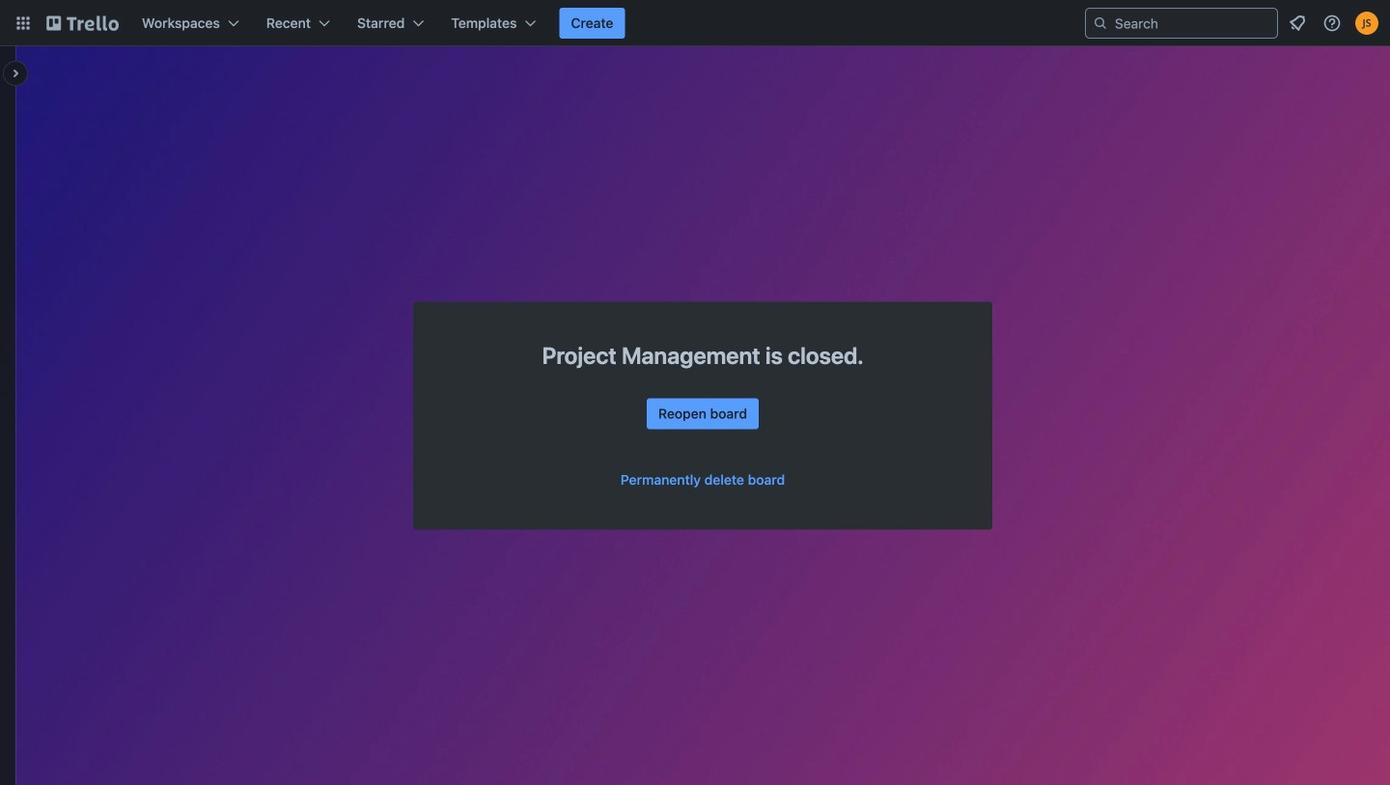 Task type: locate. For each thing, give the bounding box(es) containing it.
john smith (johnsmith38824343) image
[[1356, 12, 1379, 35]]

search image
[[1093, 15, 1109, 31]]

open information menu image
[[1323, 14, 1342, 33]]

primary element
[[0, 0, 1391, 46]]

0 notifications image
[[1286, 12, 1310, 35]]



Task type: describe. For each thing, give the bounding box(es) containing it.
back to home image
[[46, 8, 119, 39]]

Search field
[[1109, 10, 1278, 37]]



Task type: vqa. For each thing, say whether or not it's contained in the screenshot.
topmost Use
no



